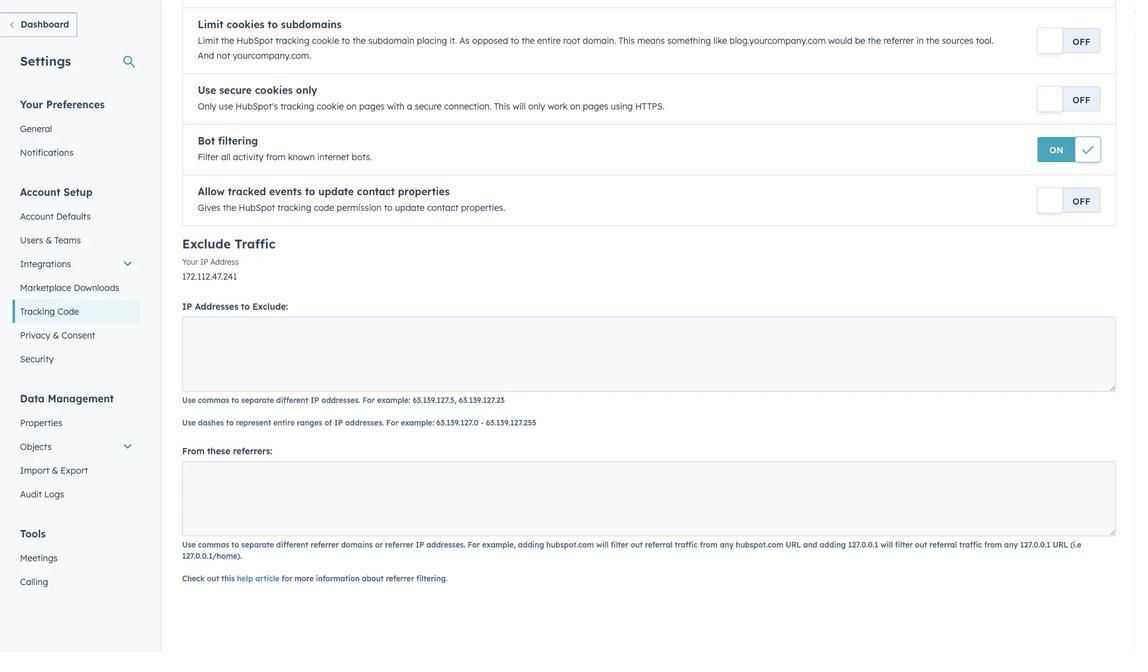 Task type: locate. For each thing, give the bounding box(es) containing it.
cookie inside use secure cookies only only use hubspot's tracking cookie on pages with a secure connection. this will only work on pages using https.
[[317, 101, 344, 112]]

referrer inside limit cookies to subdomains limit the hubspot tracking cookie to the subdomain placing it. as opposed to the entire root domain. this means something like blog.yourcompany.com would be the referrer in the sources tool. and not yourcompany.com.
[[884, 35, 915, 46]]

to right permission
[[384, 202, 393, 213]]

contact down properties
[[427, 202, 459, 213]]

for left example,
[[468, 540, 480, 550]]

privacy & consent link
[[13, 323, 140, 347]]

account up account defaults
[[20, 186, 61, 198]]

& for consent
[[53, 330, 59, 341]]

1 horizontal spatial url
[[1053, 540, 1069, 550]]

& right privacy
[[53, 330, 59, 341]]

0 horizontal spatial out
[[207, 574, 219, 583]]

referrer left in
[[884, 35, 915, 46]]

security
[[20, 354, 54, 364]]

1 horizontal spatial for
[[386, 418, 399, 427]]

separate for to
[[241, 395, 274, 405]]

hubspot down the tracked
[[239, 202, 275, 213]]

use left dashes
[[182, 418, 196, 427]]

example:
[[377, 395, 411, 405], [401, 418, 434, 427]]

1 vertical spatial hubspot
[[239, 202, 275, 213]]

not
[[217, 50, 230, 61]]

the right in
[[927, 35, 940, 46]]

0 horizontal spatial filter
[[611, 540, 629, 550]]

blog.yourcompany.com
[[730, 35, 826, 46]]

this inside use secure cookies only only use hubspot's tracking cookie on pages with a secure connection. this will only work on pages using https.
[[494, 101, 511, 112]]

&
[[46, 235, 52, 245], [53, 330, 59, 341], [52, 465, 58, 476]]

0 vertical spatial account
[[20, 186, 61, 198]]

cookie inside limit cookies to subdomains limit the hubspot tracking cookie to the subdomain placing it. as opposed to the entire root domain. this means something like blog.yourcompany.com would be the referrer in the sources tool. and not yourcompany.com.
[[312, 35, 339, 46]]

0 vertical spatial hubspot
[[237, 35, 273, 46]]

2 traffic from the left
[[960, 540, 983, 550]]

1 horizontal spatial will
[[596, 540, 609, 550]]

import & export link
[[13, 459, 140, 483]]

tracking inside use secure cookies only only use hubspot's tracking cookie on pages with a secure connection. this will only work on pages using https.
[[281, 101, 314, 112]]

2 url from the left
[[1053, 540, 1069, 550]]

ip up 172.112.47.241
[[200, 257, 208, 267]]

& left export at the left bottom of the page
[[52, 465, 58, 476]]

only down yourcompany.com.
[[296, 84, 317, 96]]

commas inside use commas to separate different referrer domains or referrer ip addresses. for example, adding hubspot.com will filter out referral traffic from any hubspot.com url and adding 127.0.0.1 will filter out referral traffic from any 127.0.0.1 url (i.e 127.0.0.1/home).
[[198, 540, 229, 550]]

to right dashes
[[226, 418, 234, 427]]

on left with
[[347, 101, 357, 112]]

hubspot.com
[[547, 540, 594, 550], [736, 540, 784, 550]]

the right gives
[[223, 202, 236, 213]]

2 horizontal spatial for
[[468, 540, 480, 550]]

would
[[829, 35, 853, 46]]

to
[[268, 18, 278, 31], [342, 35, 350, 46], [511, 35, 519, 46], [305, 185, 315, 198], [384, 202, 393, 213], [241, 301, 250, 312], [232, 395, 239, 405], [226, 418, 234, 427], [232, 540, 239, 550]]

out
[[631, 540, 643, 550], [915, 540, 928, 550], [207, 574, 219, 583]]

0 horizontal spatial from
[[266, 152, 286, 163]]

0 vertical spatial separate
[[241, 395, 274, 405]]

cookie up internet
[[317, 101, 344, 112]]

0 horizontal spatial pages
[[359, 101, 385, 112]]

1 vertical spatial entire
[[273, 418, 295, 427]]

1 url from the left
[[786, 540, 802, 550]]

addresses. up filtering.
[[427, 540, 466, 550]]

0 vertical spatial off
[[1073, 36, 1091, 47]]

1 horizontal spatial contact
[[427, 202, 459, 213]]

different for ip addresses to exclude:
[[276, 395, 309, 405]]

tracking right hubspot's
[[281, 101, 314, 112]]

0 horizontal spatial on
[[347, 101, 357, 112]]

0 vertical spatial your
[[20, 98, 43, 111]]

1 horizontal spatial adding
[[820, 540, 846, 550]]

1 off from the top
[[1073, 36, 1091, 47]]

secure right a
[[415, 101, 442, 112]]

tracking down subdomains
[[276, 35, 310, 46]]

ip addresses to exclude:
[[182, 301, 288, 312]]

in
[[917, 35, 924, 46]]

check out this help article for more information about referrer filtering.
[[182, 574, 448, 583]]

your
[[20, 98, 43, 111], [182, 257, 198, 267]]

& for export
[[52, 465, 58, 476]]

root
[[564, 35, 581, 46]]

this
[[222, 574, 235, 583]]

limit cookies to subdomains limit the hubspot tracking cookie to the subdomain placing it. as opposed to the entire root domain. this means something like blog.yourcompany.com would be the referrer in the sources tool. and not yourcompany.com.
[[198, 18, 994, 61]]

2 referral from the left
[[930, 540, 958, 550]]

separate
[[241, 395, 274, 405], [241, 540, 274, 550]]

1 vertical spatial different
[[276, 540, 309, 550]]

update down properties
[[395, 202, 425, 213]]

1 horizontal spatial pages
[[583, 101, 609, 112]]

1 vertical spatial addresses.
[[345, 418, 384, 427]]

adding right example,
[[518, 540, 544, 550]]

audit
[[20, 489, 42, 500]]

1 vertical spatial contact
[[427, 202, 459, 213]]

separate up help article link
[[241, 540, 274, 550]]

1 horizontal spatial hubspot.com
[[736, 540, 784, 550]]

tracking code link
[[13, 300, 140, 323]]

addresses. inside use commas to separate different referrer domains or referrer ip addresses. for example, adding hubspot.com will filter out referral traffic from any hubspot.com url and adding 127.0.0.1 will filter out referral traffic from any 127.0.0.1 url (i.e 127.0.0.1/home).
[[427, 540, 466, 550]]

1 horizontal spatial filter
[[896, 540, 913, 550]]

dashboard
[[21, 19, 69, 30]]

2 separate from the top
[[241, 540, 274, 550]]

1 vertical spatial for
[[386, 418, 399, 427]]

events
[[269, 185, 302, 198]]

1 hubspot.com from the left
[[547, 540, 594, 550]]

addresses. up the of
[[322, 395, 361, 405]]

2 vertical spatial off
[[1073, 196, 1091, 207]]

0 vertical spatial cookie
[[312, 35, 339, 46]]

0 vertical spatial different
[[276, 395, 309, 405]]

1 horizontal spatial your
[[182, 257, 198, 267]]

1 vertical spatial update
[[395, 202, 425, 213]]

preferences
[[46, 98, 105, 111]]

import & export
[[20, 465, 88, 476]]

update up code
[[319, 185, 354, 198]]

to up 127.0.0.1/home).
[[232, 540, 239, 550]]

code
[[57, 306, 79, 317]]

off for use secure cookies only
[[1073, 94, 1091, 105]]

0 vertical spatial tracking
[[276, 35, 310, 46]]

0 vertical spatial example:
[[377, 395, 411, 405]]

0 horizontal spatial your
[[20, 98, 43, 111]]

1 adding from the left
[[518, 540, 544, 550]]

1 horizontal spatial entire
[[538, 35, 561, 46]]

your up general
[[20, 98, 43, 111]]

0 horizontal spatial secure
[[219, 84, 252, 96]]

1 horizontal spatial this
[[619, 35, 635, 46]]

tracking down events
[[278, 202, 312, 213]]

127.0.0.1 left (i.e
[[1021, 540, 1051, 550]]

entire left "ranges"
[[273, 418, 295, 427]]

to up yourcompany.com.
[[268, 18, 278, 31]]

entire inside limit cookies to subdomains limit the hubspot tracking cookie to the subdomain placing it. as opposed to the entire root domain. this means something like blog.yourcompany.com would be the referrer in the sources tool. and not yourcompany.com.
[[538, 35, 561, 46]]

on
[[347, 101, 357, 112], [570, 101, 581, 112]]

to left exclude:
[[241, 301, 250, 312]]

account defaults
[[20, 211, 91, 222]]

ip right the of
[[334, 418, 343, 427]]

1 traffic from the left
[[675, 540, 698, 550]]

1 vertical spatial separate
[[241, 540, 274, 550]]

users
[[20, 235, 43, 245]]

commas up dashes
[[198, 395, 229, 405]]

use for use secure cookies only only use hubspot's tracking cookie on pages with a secure connection. this will only work on pages using https.
[[198, 84, 216, 96]]

example,
[[482, 540, 516, 550]]

pages left using
[[583, 101, 609, 112]]

0 horizontal spatial any
[[720, 540, 734, 550]]

commas
[[198, 395, 229, 405], [198, 540, 229, 550]]

0 vertical spatial cookies
[[227, 18, 265, 31]]

article
[[256, 574, 280, 583]]

meetings link
[[13, 546, 140, 570]]

separate inside use commas to separate different referrer domains or referrer ip addresses. for example, adding hubspot.com will filter out referral traffic from any hubspot.com url and adding 127.0.0.1 will filter out referral traffic from any 127.0.0.1 url (i.e 127.0.0.1/home).
[[241, 540, 274, 550]]

use up the from
[[182, 395, 196, 405]]

for
[[282, 574, 293, 583]]

update
[[319, 185, 354, 198], [395, 202, 425, 213]]

1 horizontal spatial any
[[1005, 540, 1019, 550]]

on
[[1050, 144, 1064, 155]]

0 vertical spatial commas
[[198, 395, 229, 405]]

for up use dashes to represent entire ranges of ip addresses. for example: 63.139.127.0 - 63.139.127.255 on the bottom left of page
[[363, 395, 375, 405]]

referrers:
[[233, 446, 273, 457]]

use up 127.0.0.1/home).
[[182, 540, 196, 550]]

contact up permission
[[357, 185, 395, 198]]

import
[[20, 465, 49, 476]]

like
[[714, 35, 727, 46]]

the right opposed
[[522, 35, 535, 46]]

0 vertical spatial contact
[[357, 185, 395, 198]]

and
[[198, 50, 214, 61]]

0 horizontal spatial entire
[[273, 418, 295, 427]]

2 vertical spatial for
[[468, 540, 480, 550]]

1 horizontal spatial only
[[528, 101, 545, 112]]

0 vertical spatial secure
[[219, 84, 252, 96]]

0 vertical spatial only
[[296, 84, 317, 96]]

connection.
[[444, 101, 492, 112]]

2 off from the top
[[1073, 94, 1091, 105]]

tracking inside limit cookies to subdomains limit the hubspot tracking cookie to the subdomain placing it. as opposed to the entire root domain. this means something like blog.yourcompany.com would be the referrer in the sources tool. and not yourcompany.com.
[[276, 35, 310, 46]]

filtering
[[218, 135, 258, 147]]

2 horizontal spatial out
[[915, 540, 928, 550]]

2 127.0.0.1 from the left
[[1021, 540, 1051, 550]]

1 account from the top
[[20, 186, 61, 198]]

0 vertical spatial &
[[46, 235, 52, 245]]

1 vertical spatial account
[[20, 211, 54, 222]]

only
[[198, 101, 216, 112]]

exclude:
[[253, 301, 288, 312]]

hubspot up yourcompany.com.
[[237, 35, 273, 46]]

ip up filtering.
[[416, 540, 425, 550]]

only left work
[[528, 101, 545, 112]]

secure up use
[[219, 84, 252, 96]]

this left means
[[619, 35, 635, 46]]

on right work
[[570, 101, 581, 112]]

1 horizontal spatial from
[[700, 540, 718, 550]]

commas up 127.0.0.1/home).
[[198, 540, 229, 550]]

0 vertical spatial limit
[[198, 18, 224, 31]]

cookies up not
[[227, 18, 265, 31]]

tools element
[[13, 527, 140, 653]]

different up for on the left bottom of page
[[276, 540, 309, 550]]

this right the connection.
[[494, 101, 511, 112]]

the inside 'allow tracked events to update contact properties gives the hubspot tracking code permission to update contact properties.'
[[223, 202, 236, 213]]

logs
[[44, 489, 64, 500]]

0 horizontal spatial traffic
[[675, 540, 698, 550]]

0 horizontal spatial url
[[786, 540, 802, 550]]

example: left 63.139.127.5,
[[377, 395, 411, 405]]

be
[[855, 35, 866, 46]]

to right opposed
[[511, 35, 519, 46]]

tools
[[20, 528, 46, 540]]

0 vertical spatial for
[[363, 395, 375, 405]]

2 account from the top
[[20, 211, 54, 222]]

for inside use commas to separate different referrer domains or referrer ip addresses. for example, adding hubspot.com will filter out referral traffic from any hubspot.com url and adding 127.0.0.1 will filter out referral traffic from any 127.0.0.1 url (i.e 127.0.0.1/home).
[[468, 540, 480, 550]]

1 horizontal spatial traffic
[[960, 540, 983, 550]]

1 vertical spatial tracking
[[281, 101, 314, 112]]

127.0.0.1 right "and"
[[849, 540, 879, 550]]

0 horizontal spatial update
[[319, 185, 354, 198]]

separate up represent
[[241, 395, 274, 405]]

filter
[[611, 540, 629, 550], [896, 540, 913, 550]]

0 horizontal spatial 127.0.0.1
[[849, 540, 879, 550]]

1 commas from the top
[[198, 395, 229, 405]]

tracking for only
[[281, 101, 314, 112]]

account up users
[[20, 211, 54, 222]]

use inside use commas to separate different referrer domains or referrer ip addresses. for example, adding hubspot.com will filter out referral traffic from any hubspot.com url and adding 127.0.0.1 will filter out referral traffic from any 127.0.0.1 url (i.e 127.0.0.1/home).
[[182, 540, 196, 550]]

0 vertical spatial entire
[[538, 35, 561, 46]]

traffic
[[235, 236, 276, 252]]

1 different from the top
[[276, 395, 309, 405]]

pages left with
[[359, 101, 385, 112]]

1 127.0.0.1 from the left
[[849, 540, 879, 550]]

0 horizontal spatial contact
[[357, 185, 395, 198]]

entire left root
[[538, 35, 561, 46]]

account for account defaults
[[20, 211, 54, 222]]

1 vertical spatial limit
[[198, 35, 219, 46]]

help article link
[[237, 574, 280, 583]]

1 separate from the top
[[241, 395, 274, 405]]

your up 172.112.47.241
[[182, 257, 198, 267]]

0 horizontal spatial this
[[494, 101, 511, 112]]

domains
[[341, 540, 373, 550]]

cookies
[[227, 18, 265, 31], [255, 84, 293, 96]]

adding right "and"
[[820, 540, 846, 550]]

all
[[221, 152, 231, 163]]

2 commas from the top
[[198, 540, 229, 550]]

url left (i.e
[[1053, 540, 1069, 550]]

0 horizontal spatial will
[[513, 101, 526, 112]]

1 vertical spatial cookie
[[317, 101, 344, 112]]

will inside use secure cookies only only use hubspot's tracking cookie on pages with a secure connection. this will only work on pages using https.
[[513, 101, 526, 112]]

1 vertical spatial only
[[528, 101, 545, 112]]

From these referrers: text field
[[182, 462, 1117, 537]]

use for use commas to separate different ip addresses. for example: 63.139.127.5, 63.139.127.23
[[182, 395, 196, 405]]

will
[[513, 101, 526, 112], [596, 540, 609, 550], [881, 540, 893, 550]]

use inside use secure cookies only only use hubspot's tracking cookie on pages with a secure connection. this will only work on pages using https.
[[198, 84, 216, 96]]

1 horizontal spatial 127.0.0.1
[[1021, 540, 1051, 550]]

& inside data management element
[[52, 465, 58, 476]]

2 horizontal spatial will
[[881, 540, 893, 550]]

1 horizontal spatial referral
[[930, 540, 958, 550]]

filtering.
[[417, 574, 448, 583]]

addresses. down use commas to separate different ip addresses. for example: 63.139.127.5, 63.139.127.23
[[345, 418, 384, 427]]

0 vertical spatial this
[[619, 35, 635, 46]]

2 different from the top
[[276, 540, 309, 550]]

url left "and"
[[786, 540, 802, 550]]

1 vertical spatial your
[[182, 257, 198, 267]]

data
[[20, 392, 45, 405]]

ip left addresses
[[182, 301, 192, 312]]

use commas to separate different ip addresses. for example: 63.139.127.5, 63.139.127.23
[[182, 395, 505, 405]]

1 horizontal spatial on
[[570, 101, 581, 112]]

0 horizontal spatial referral
[[645, 540, 673, 550]]

different up "ranges"
[[276, 395, 309, 405]]

more
[[295, 574, 314, 583]]

127.0.0.1/home).
[[182, 551, 242, 561]]

different for from these referrers:
[[276, 540, 309, 550]]

2 vertical spatial addresses.
[[427, 540, 466, 550]]

use up only
[[198, 84, 216, 96]]

2 vertical spatial tracking
[[278, 202, 312, 213]]

any
[[720, 540, 734, 550], [1005, 540, 1019, 550]]

0 horizontal spatial adding
[[518, 540, 544, 550]]

domain.
[[583, 35, 616, 46]]

for down use commas to separate different ip addresses. for example: 63.139.127.5, 63.139.127.23
[[386, 418, 399, 427]]

account
[[20, 186, 61, 198], [20, 211, 54, 222]]

2 filter from the left
[[896, 540, 913, 550]]

1 vertical spatial secure
[[415, 101, 442, 112]]

1 vertical spatial &
[[53, 330, 59, 341]]

1 horizontal spatial update
[[395, 202, 425, 213]]

traffic
[[675, 540, 698, 550], [960, 540, 983, 550]]

cookie down subdomains
[[312, 35, 339, 46]]

example: down 63.139.127.5,
[[401, 418, 434, 427]]

cookies up hubspot's
[[255, 84, 293, 96]]

use
[[198, 84, 216, 96], [182, 395, 196, 405], [182, 418, 196, 427], [182, 540, 196, 550]]

to up code
[[305, 185, 315, 198]]

ip inside exclude traffic your ip address 172.112.47.241
[[200, 257, 208, 267]]

3 off from the top
[[1073, 196, 1091, 207]]

1 vertical spatial off
[[1073, 94, 1091, 105]]

tracking
[[276, 35, 310, 46], [281, 101, 314, 112], [278, 202, 312, 213]]

& right users
[[46, 235, 52, 245]]

2 any from the left
[[1005, 540, 1019, 550]]

0 horizontal spatial hubspot.com
[[547, 540, 594, 550]]

the left subdomain
[[353, 35, 366, 46]]

dashboard link
[[0, 13, 77, 37]]

2 vertical spatial &
[[52, 465, 58, 476]]

1 vertical spatial commas
[[198, 540, 229, 550]]

1 vertical spatial this
[[494, 101, 511, 112]]

1 vertical spatial cookies
[[255, 84, 293, 96]]

filter
[[198, 152, 219, 163]]

different inside use commas to separate different referrer domains or referrer ip addresses. for example, adding hubspot.com will filter out referral traffic from any hubspot.com url and adding 127.0.0.1 will filter out referral traffic from any 127.0.0.1 url (i.e 127.0.0.1/home).
[[276, 540, 309, 550]]



Task type: vqa. For each thing, say whether or not it's contained in the screenshot.
Use Dashes To Represent Entire Ranges Of Ip Addresses. For Example: 63.139.127.0 - 63.139.127.255
yes



Task type: describe. For each thing, give the bounding box(es) containing it.
to up represent
[[232, 395, 239, 405]]

tool.
[[976, 35, 994, 46]]

tracking inside 'allow tracked events to update contact properties gives the hubspot tracking code permission to update contact properties.'
[[278, 202, 312, 213]]

or
[[375, 540, 383, 550]]

use dashes to represent entire ranges of ip addresses. for example: 63.139.127.0 - 63.139.127.255
[[182, 418, 537, 427]]

properties.
[[461, 202, 506, 213]]

use for use commas to separate different referrer domains or referrer ip addresses. for example, adding hubspot.com will filter out referral traffic from any hubspot.com url and adding 127.0.0.1 will filter out referral traffic from any 127.0.0.1 url (i.e 127.0.0.1/home).
[[182, 540, 196, 550]]

from
[[182, 446, 205, 457]]

properties
[[398, 185, 450, 198]]

calling
[[20, 576, 48, 587]]

sources
[[942, 35, 974, 46]]

(i.e
[[1071, 540, 1082, 550]]

172.112.47.241
[[182, 271, 237, 282]]

using
[[611, 101, 633, 112]]

gives
[[198, 202, 221, 213]]

cookies inside limit cookies to subdomains limit the hubspot tracking cookie to the subdomain placing it. as opposed to the entire root domain. this means something like blog.yourcompany.com would be the referrer in the sources tool. and not yourcompany.com.
[[227, 18, 265, 31]]

address
[[210, 257, 239, 267]]

marketplace
[[20, 282, 71, 293]]

allow
[[198, 185, 225, 198]]

hubspot's
[[236, 101, 278, 112]]

bots.
[[352, 152, 372, 163]]

exclude traffic your ip address 172.112.47.241
[[182, 236, 276, 282]]

this inside limit cookies to subdomains limit the hubspot tracking cookie to the subdomain placing it. as opposed to the entire root domain. this means something like blog.yourcompany.com would be the referrer in the sources tool. and not yourcompany.com.
[[619, 35, 635, 46]]

a
[[407, 101, 413, 112]]

integrations
[[20, 258, 71, 269]]

2 on from the left
[[570, 101, 581, 112]]

management
[[48, 392, 114, 405]]

1 horizontal spatial out
[[631, 540, 643, 550]]

your preferences element
[[13, 97, 140, 164]]

from these referrers:
[[182, 446, 273, 457]]

consent
[[62, 330, 95, 341]]

bot filtering filter all activity from known internet bots.
[[198, 135, 372, 163]]

as
[[460, 35, 470, 46]]

63.139.127.5,
[[413, 395, 457, 405]]

account setup element
[[13, 185, 140, 371]]

IP Addresses to Exclude: text field
[[182, 317, 1117, 392]]

https.
[[636, 101, 665, 112]]

2 pages from the left
[[583, 101, 609, 112]]

2 adding from the left
[[820, 540, 846, 550]]

referrer left domains
[[311, 540, 339, 550]]

from inside bot filtering filter all activity from known internet bots.
[[266, 152, 286, 163]]

general link
[[13, 117, 140, 141]]

cookie for subdomains
[[312, 35, 339, 46]]

& for teams
[[46, 235, 52, 245]]

and
[[804, 540, 818, 550]]

1 referral from the left
[[645, 540, 673, 550]]

63.139.127.0
[[437, 418, 479, 427]]

63.139.127.23
[[459, 395, 505, 405]]

opposed
[[472, 35, 508, 46]]

security link
[[13, 347, 140, 371]]

work
[[548, 101, 568, 112]]

to down subdomains
[[342, 35, 350, 46]]

audit logs
[[20, 489, 64, 500]]

2 hubspot.com from the left
[[736, 540, 784, 550]]

known
[[288, 152, 315, 163]]

code
[[314, 202, 334, 213]]

1 any from the left
[[720, 540, 734, 550]]

cookie for only
[[317, 101, 344, 112]]

0 vertical spatial update
[[319, 185, 354, 198]]

represent
[[236, 418, 271, 427]]

meetings
[[20, 553, 58, 564]]

dashes
[[198, 418, 224, 427]]

with
[[387, 101, 405, 112]]

of
[[325, 418, 332, 427]]

1 limit from the top
[[198, 18, 224, 31]]

tracking
[[20, 306, 55, 317]]

1 filter from the left
[[611, 540, 629, 550]]

1 pages from the left
[[359, 101, 385, 112]]

data management element
[[13, 392, 140, 506]]

tracked
[[228, 185, 266, 198]]

the right be
[[868, 35, 881, 46]]

objects
[[20, 441, 52, 452]]

use commas to separate different referrer domains or referrer ip addresses. for example, adding hubspot.com will filter out referral traffic from any hubspot.com url and adding 127.0.0.1 will filter out referral traffic from any 127.0.0.1 url (i.e 127.0.0.1/home).
[[182, 540, 1082, 561]]

off for allow tracked events to update contact properties
[[1073, 196, 1091, 207]]

the up not
[[221, 35, 234, 46]]

63.139.127.255
[[486, 418, 537, 427]]

0 vertical spatial addresses.
[[322, 395, 361, 405]]

referrer right or
[[385, 540, 414, 550]]

your inside exclude traffic your ip address 172.112.47.241
[[182, 257, 198, 267]]

activity
[[233, 152, 264, 163]]

account setup
[[20, 186, 93, 198]]

placing
[[417, 35, 447, 46]]

users & teams link
[[13, 228, 140, 252]]

help
[[237, 574, 253, 583]]

2 horizontal spatial from
[[985, 540, 1003, 550]]

0 horizontal spatial for
[[363, 395, 375, 405]]

properties
[[20, 417, 62, 428]]

commas for these
[[198, 540, 229, 550]]

something
[[668, 35, 711, 46]]

referrer right about
[[386, 574, 414, 583]]

2 limit from the top
[[198, 35, 219, 46]]

ranges
[[297, 418, 323, 427]]

defaults
[[56, 211, 91, 222]]

1 on from the left
[[347, 101, 357, 112]]

permission
[[337, 202, 382, 213]]

off for limit cookies to subdomains
[[1073, 36, 1091, 47]]

separate for referrers:
[[241, 540, 274, 550]]

use for use dashes to represent entire ranges of ip addresses. for example: 63.139.127.0 - 63.139.127.255
[[182, 418, 196, 427]]

use secure cookies only only use hubspot's tracking cookie on pages with a secure connection. this will only work on pages using https.
[[198, 84, 665, 112]]

0 horizontal spatial only
[[296, 84, 317, 96]]

commas for addresses
[[198, 395, 229, 405]]

tracking code
[[20, 306, 79, 317]]

downloads
[[74, 282, 120, 293]]

ip inside use commas to separate different referrer domains or referrer ip addresses. for example, adding hubspot.com will filter out referral traffic from any hubspot.com url and adding 127.0.0.1 will filter out referral traffic from any 127.0.0.1 url (i.e 127.0.0.1/home).
[[416, 540, 425, 550]]

means
[[638, 35, 665, 46]]

to inside use commas to separate different referrer domains or referrer ip addresses. for example, adding hubspot.com will filter out referral traffic from any hubspot.com url and adding 127.0.0.1 will filter out referral traffic from any 127.0.0.1 url (i.e 127.0.0.1/home).
[[232, 540, 239, 550]]

account for account setup
[[20, 186, 61, 198]]

hubspot inside 'allow tracked events to update contact properties gives the hubspot tracking code permission to update contact properties.'
[[239, 202, 275, 213]]

1 vertical spatial example:
[[401, 418, 434, 427]]

ip up "ranges"
[[311, 395, 319, 405]]

integrations button
[[13, 252, 140, 276]]

account defaults link
[[13, 204, 140, 228]]

yourcompany.com.
[[233, 50, 311, 61]]

privacy
[[20, 330, 50, 341]]

objects button
[[13, 435, 140, 459]]

check
[[182, 574, 205, 583]]

audit logs link
[[13, 483, 140, 506]]

hubspot inside limit cookies to subdomains limit the hubspot tracking cookie to the subdomain placing it. as opposed to the entire root domain. this means something like blog.yourcompany.com would be the referrer in the sources tool. and not yourcompany.com.
[[237, 35, 273, 46]]

cookies inside use secure cookies only only use hubspot's tracking cookie on pages with a secure connection. this will only work on pages using https.
[[255, 84, 293, 96]]

properties link
[[13, 411, 140, 435]]

1 horizontal spatial secure
[[415, 101, 442, 112]]

exclude
[[182, 236, 231, 252]]

tracking for subdomains
[[276, 35, 310, 46]]

information
[[316, 574, 360, 583]]

allow tracked events to update contact properties gives the hubspot tracking code permission to update contact properties.
[[198, 185, 506, 213]]

notifications
[[20, 147, 74, 158]]



